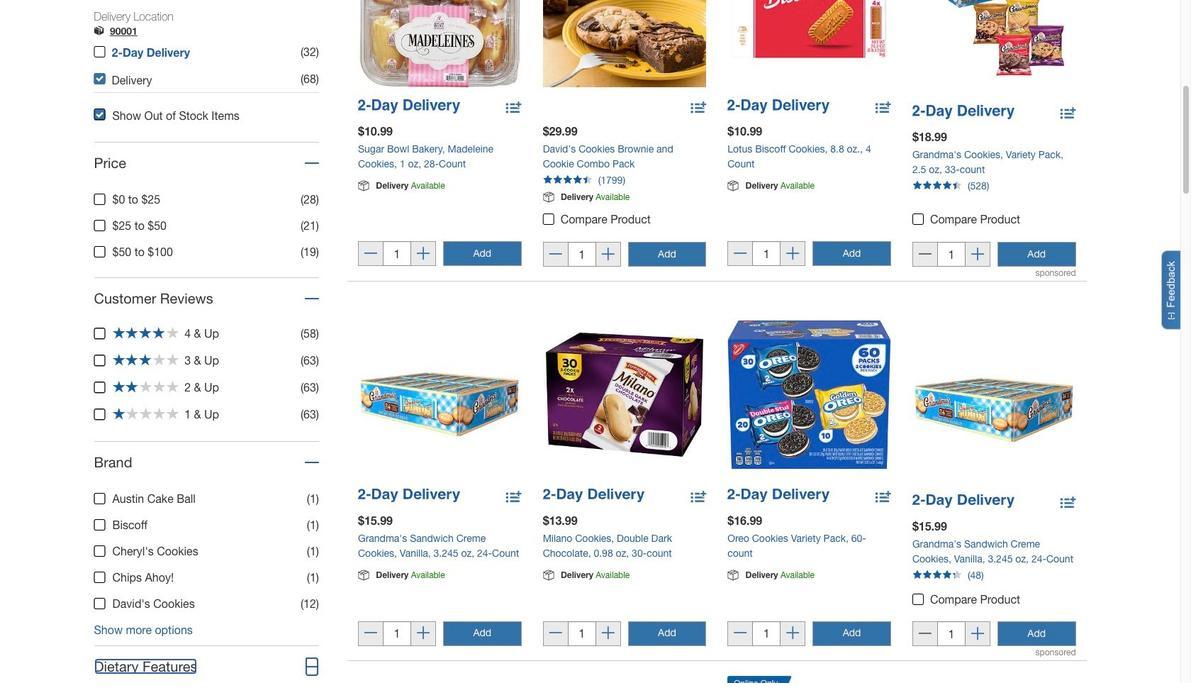 Task type: locate. For each thing, give the bounding box(es) containing it.
decrease quantity image
[[735, 247, 747, 262], [550, 248, 562, 262]]

grandma's sandwich creme cookies, vanilla, 3.245 oz, 24-count image
[[358, 313, 522, 477], [913, 319, 1077, 482]]

None text field
[[753, 621, 781, 646]]

1 horizontal spatial decrease quantity image
[[735, 247, 747, 262]]

add to list  oreo cookies variety pack, 60-count image
[[876, 489, 892, 507]]

2 quantity  text field from the top
[[938, 622, 966, 647]]

quantity  text field for the rated 4.25 out of 5 stars based on 48 reviews. element
[[938, 622, 966, 647]]

add to list  grandma's sandwich creme cookies, vanilla, 3.245 oz, 24-count image
[[506, 489, 522, 507]]

decrease quantity image for add to list  grandma's sandwich creme cookies, vanilla, 3.245 oz, 24-count image's 2-day delivery image
[[365, 627, 377, 642]]

2-day delivery image for add to list  oreo cookies variety pack, 60-count image
[[728, 489, 830, 503]]

decrease quantity image for 2-day delivery image related to the add to list  sugar bowl bakery, madeleine cookies, 1 oz, 28-count icon
[[365, 247, 377, 262]]

increase quantity image
[[602, 248, 615, 262], [602, 627, 615, 642], [787, 627, 800, 642], [972, 627, 985, 642]]

0 vertical spatial quantity  text field
[[938, 242, 966, 267]]

sugar bowl bakery, madeleine cookies, 1 oz, 28-count image
[[358, 0, 522, 88]]

1 vertical spatial quantity  text field
[[938, 622, 966, 647]]

0 horizontal spatial decrease quantity image
[[550, 248, 562, 262]]

2-day delivery image
[[358, 100, 460, 114], [728, 100, 830, 114], [913, 105, 1015, 119], [358, 489, 460, 503], [543, 489, 645, 503], [728, 489, 830, 503], [913, 494, 1015, 508]]

rated 4.25 out of 5 stars based on 48 reviews. element
[[902, 567, 1087, 585]]

decrease quantity image
[[365, 247, 377, 262], [919, 248, 932, 262], [365, 627, 377, 642], [550, 627, 562, 642], [735, 627, 747, 642], [919, 627, 932, 642]]

None text field
[[383, 241, 412, 266], [753, 241, 781, 266], [568, 242, 596, 267], [383, 621, 412, 646], [568, 621, 596, 646], [383, 241, 412, 266], [753, 241, 781, 266], [568, 242, 596, 267], [383, 621, 412, 646], [568, 621, 596, 646]]

rated 4.422399 out of 5 stars based on 528 reviews. element
[[902, 178, 1087, 196]]

0 horizontal spatial grandma's sandwich creme cookies, vanilla, 3.245 oz, 24-count image
[[358, 313, 522, 477]]

add to list image
[[1061, 104, 1077, 118]]

add to list image
[[1061, 493, 1077, 507]]

grandma's cookies, variety pack, 2.5 oz, 33-count image
[[913, 0, 1077, 93]]

increase quantity image
[[417, 247, 430, 262], [787, 247, 800, 262], [972, 248, 985, 262], [417, 627, 430, 642]]

Quantity  text field
[[938, 242, 966, 267], [938, 622, 966, 647]]

1 quantity  text field from the top
[[938, 242, 966, 267]]

decrease quantity image for 2-day delivery image related to add to list  milano cookies, double dark chocolate, 0.98 oz, 30-count icon
[[550, 627, 562, 642]]



Task type: describe. For each thing, give the bounding box(es) containing it.
2-day delivery image for add to list  grandma's sandwich creme cookies, vanilla, 3.245 oz, 24-count image
[[358, 489, 460, 503]]

add to list  milano cookies, double dark chocolate, 0.98 oz, 30-count image
[[691, 489, 707, 507]]

increase quantity image for add to list  grandma's sandwich creme cookies, vanilla, 3.245 oz, 24-count image
[[417, 627, 430, 642]]

costco delivery location image
[[94, 26, 104, 39]]

david's cookies brownie and cookie combo pack image
[[543, 0, 707, 88]]

decrease quantity image for 2-day delivery image corresponding to add to list  oreo cookies variety pack, 60-count image
[[735, 627, 747, 642]]

add to list  david's cookies brownie and cookie combo pack image
[[691, 100, 707, 118]]

oreo cookies variety pack, 60-count image
[[728, 313, 892, 477]]

2-day delivery image for add to list  milano cookies, double dark chocolate, 0.98 oz, 30-count icon
[[543, 489, 645, 503]]

2 decrease quantity image from the left
[[550, 248, 562, 262]]

quantity  text field for rated 4.422399 out of 5 stars based on 528 reviews. element
[[938, 242, 966, 267]]

2-day delivery image for the add to list  sugar bowl bakery, madeleine cookies, 1 oz, 28-count icon
[[358, 100, 460, 114]]

increase quantity image for add to list  lotus biscoff cookies, 8.8 oz., 4 count "icon"
[[787, 247, 800, 262]]

increase quantity image for the add to list  sugar bowl bakery, madeleine cookies, 1 oz, 28-count icon
[[417, 247, 430, 262]]

1 decrease quantity image from the left
[[735, 247, 747, 262]]

milano cookies, double dark chocolate, 0.98 oz, 30-count image
[[543, 313, 707, 477]]

2-day delivery image for add to list  lotus biscoff cookies, 8.8 oz., 4 count "icon"
[[728, 100, 830, 114]]

add to list  sugar bowl bakery, madeleine cookies, 1 oz, 28-count image
[[506, 100, 522, 118]]

add to list  lotus biscoff cookies, 8.8 oz., 4 count image
[[876, 100, 892, 118]]

lotus biscoff cookies, 8.8 oz., 4 count image
[[728, 0, 892, 88]]

1 horizontal spatial grandma's sandwich creme cookies, vanilla, 3.245 oz, 24-count image
[[913, 319, 1077, 482]]



Task type: vqa. For each thing, say whether or not it's contained in the screenshot.
8.19
no



